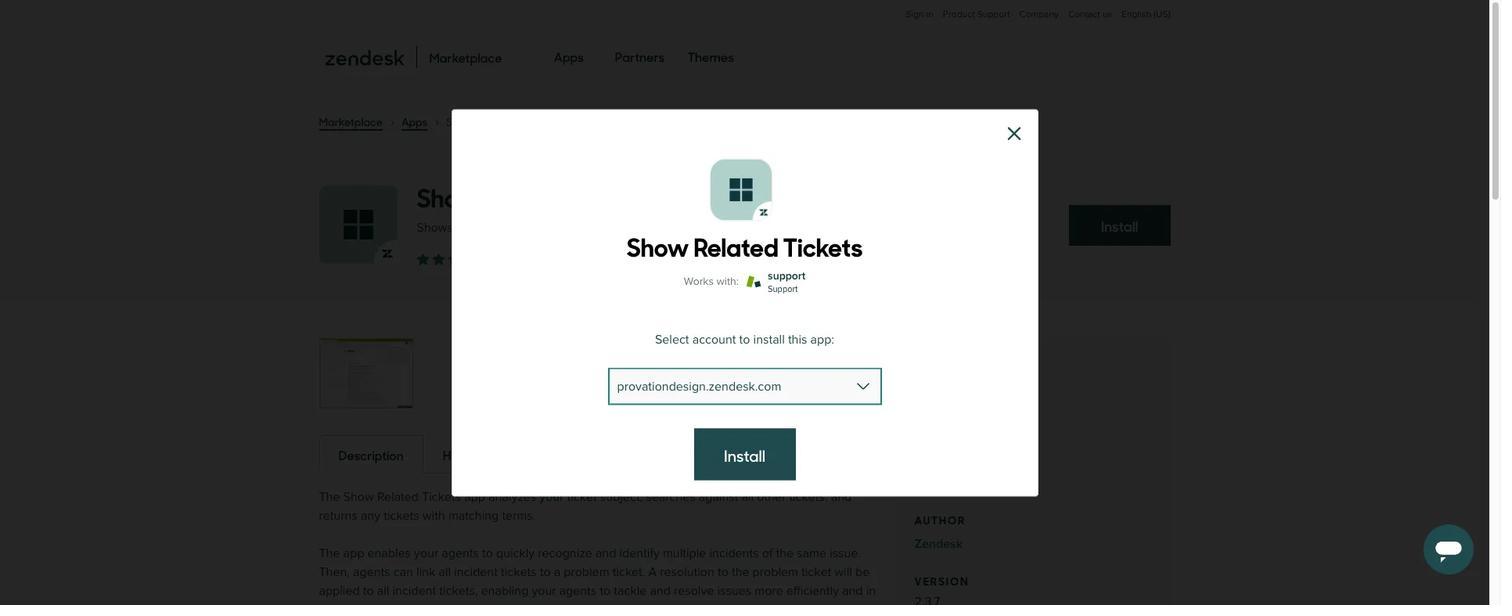 Task type: vqa. For each thing, say whether or not it's contained in the screenshot.
arrow right image
no



Task type: locate. For each thing, give the bounding box(es) containing it.
a down recognize
[[554, 564, 561, 580]]

agents down recognize
[[559, 583, 597, 599]]

0 horizontal spatial tickets,
[[439, 583, 478, 599]]

app up matching
[[464, 489, 485, 505]]

0 vertical spatial with
[[717, 274, 737, 288]]

1 vertical spatial more
[[329, 602, 357, 605]]

tickets, inside the show related tickets app analyzes your ticket subject, searches against all other tickets, and returns any tickets with matching terms.
[[789, 489, 828, 505]]

0 horizontal spatial in
[[866, 583, 876, 599]]

tickets
[[498, 220, 534, 236], [384, 508, 419, 524], [501, 564, 537, 580]]

2 vertical spatial all
[[377, 583, 389, 599]]

link
[[417, 564, 436, 580]]

tickets, up manner.
[[439, 583, 478, 599]]

install button inside dialog
[[694, 428, 796, 480]]

and inside the show related tickets app analyzes your ticket subject, searches against all other tickets, and returns any tickets with matching terms.
[[831, 489, 852, 505]]

2 horizontal spatial star fill image
[[448, 253, 461, 265]]

in
[[927, 9, 934, 20], [866, 583, 876, 599]]

your up link in the left of the page
[[414, 546, 439, 561]]

1 vertical spatial show related tickets
[[627, 226, 863, 263]]

0 horizontal spatial install
[[724, 443, 766, 466]]

and up the ticket.
[[596, 546, 616, 561]]

and up issue.
[[831, 489, 852, 505]]

contact
[[1068, 9, 1101, 20]]

1 horizontal spatial :
[[832, 331, 835, 347]]

: left support plain dark image
[[737, 274, 739, 288]]

same
[[797, 546, 827, 561]]

be
[[856, 564, 870, 580]]

show related tickets shows related tickets
[[417, 178, 653, 236]]

0 horizontal spatial with
[[423, 508, 445, 524]]

1 vertical spatial the
[[732, 564, 750, 580]]

1 horizontal spatial show related tickets
[[627, 226, 863, 263]]

with left matching
[[423, 508, 445, 524]]

to
[[739, 331, 750, 347], [472, 446, 483, 463], [482, 546, 493, 561], [540, 564, 551, 580], [718, 564, 729, 580], [363, 583, 374, 599], [600, 583, 611, 599]]

with
[[717, 274, 737, 288], [423, 508, 445, 524]]

0 vertical spatial all
[[742, 489, 754, 505]]

the for the show related tickets app analyzes your ticket subject, searches against all other tickets, and returns any tickets with matching terms.
[[319, 489, 340, 505]]

a down "applied" on the bottom of the page
[[319, 602, 326, 605]]

incidents
[[710, 546, 759, 561]]

the inside the show related tickets app analyzes your ticket subject, searches against all other tickets, and returns any tickets with matching terms.
[[319, 489, 340, 505]]

tickets down quickly
[[501, 564, 537, 580]]

0 vertical spatial in
[[927, 9, 934, 20]]

resolve
[[674, 583, 714, 599]]

subject,
[[600, 489, 643, 505]]

0 horizontal spatial problem
[[564, 564, 609, 580]]

1 vertical spatial install
[[724, 443, 766, 466]]

marketplace link
[[319, 114, 383, 131]]

english
[[1122, 9, 1152, 20]]

1 horizontal spatial apps
[[554, 48, 584, 65]]

0 horizontal spatial agents
[[353, 564, 390, 580]]

: right this
[[832, 331, 835, 347]]

1 vertical spatial ticket
[[802, 564, 832, 580]]

incident
[[454, 564, 498, 580], [393, 583, 436, 599]]

tickets inside show related tickets shows related tickets
[[498, 220, 534, 236]]

1 vertical spatial install
[[486, 446, 519, 463]]

support inside support support
[[768, 283, 798, 294]]

1 horizontal spatial install button
[[1069, 205, 1171, 246]]

install
[[754, 331, 785, 347], [486, 446, 519, 463]]

1 horizontal spatial in
[[927, 9, 934, 20]]

1 horizontal spatial app
[[464, 489, 485, 505]]

0 vertical spatial tickets
[[498, 220, 534, 236]]

0 vertical spatial ticket
[[567, 489, 597, 505]]

1 vertical spatial with
[[423, 508, 445, 524]]

0 horizontal spatial app
[[343, 546, 364, 561]]

1 horizontal spatial more
[[755, 583, 783, 599]]

in inside the app enables your agents to quickly recognize and identify multiple incidents of the same issue. then, agents can link all incident tickets to a problem ticket. a resolution to the problem ticket will be applied to all incident tickets, enabling your agents to tackle and resolve issues more efficiently and in a more organized manner.
[[866, 583, 876, 599]]

1 vertical spatial tickets,
[[439, 583, 478, 599]]

apps right marketplace at the top left
[[402, 114, 428, 129]]

searches
[[646, 489, 696, 505]]

all left other
[[742, 489, 754, 505]]

0 horizontal spatial star fill image
[[417, 253, 429, 265]]

1 horizontal spatial a
[[554, 564, 561, 580]]

1 horizontal spatial ticket
[[802, 564, 832, 580]]

x close image
[[1007, 125, 1022, 140]]

app
[[811, 331, 832, 347], [464, 489, 485, 505], [343, 546, 364, 561]]

1 vertical spatial in
[[866, 583, 876, 599]]

2 vertical spatial app
[[343, 546, 364, 561]]

install left this
[[754, 331, 785, 347]]

support right the product
[[978, 9, 1010, 20]]

1 vertical spatial support
[[768, 283, 798, 294]]

quickly
[[496, 546, 535, 561]]

efficiently
[[787, 583, 839, 599]]

0 vertical spatial your
[[540, 489, 564, 505]]

star fill image
[[417, 253, 429, 265], [433, 253, 445, 265], [448, 253, 461, 265]]

0 vertical spatial incident
[[454, 564, 498, 580]]

0 vertical spatial apps
[[554, 48, 584, 65]]

sign in
[[906, 9, 934, 20]]

1 horizontal spatial the
[[776, 546, 794, 561]]

all right link in the left of the page
[[439, 564, 451, 580]]

and
[[831, 489, 852, 505], [596, 546, 616, 561], [650, 583, 671, 599], [842, 583, 863, 599]]

1 horizontal spatial support
[[978, 9, 1010, 20]]

0 vertical spatial support
[[978, 9, 1010, 20]]

company
[[1020, 9, 1059, 20]]

multiple
[[663, 546, 706, 561]]

1 vertical spatial a
[[319, 602, 326, 605]]

0 vertical spatial install
[[754, 331, 785, 347]]

enables
[[367, 546, 411, 561]]

app up then,
[[343, 546, 364, 561]]

zendesk image
[[325, 50, 404, 66]]

contact us link
[[1068, 9, 1112, 20]]

2 horizontal spatial app
[[811, 331, 832, 347]]

tickets inside the app enables your agents to quickly recognize and identify multiple incidents of the same issue. then, agents can link all incident tickets to a problem ticket. a resolution to the problem ticket will be applied to all incident tickets, enabling your agents to tackle and resolve issues more efficiently and in a more organized manner.
[[501, 564, 537, 580]]

analyzes
[[489, 489, 536, 505]]

agents
[[442, 546, 479, 561], [353, 564, 390, 580], [559, 583, 597, 599]]

a
[[554, 564, 561, 580], [319, 602, 326, 605]]

tickets, right other
[[789, 489, 828, 505]]

apps
[[554, 48, 584, 65], [402, 114, 428, 129]]

incident down can
[[393, 583, 436, 599]]

problem down of
[[753, 564, 798, 580]]

0 horizontal spatial all
[[377, 583, 389, 599]]

1 horizontal spatial tickets,
[[789, 489, 828, 505]]

support for product
[[978, 9, 1010, 20]]

agents down enables
[[353, 564, 390, 580]]

apps link left partners link
[[554, 34, 584, 80]]

1 horizontal spatial install
[[1101, 216, 1139, 236]]

and down will
[[842, 583, 863, 599]]

more
[[755, 583, 783, 599], [329, 602, 357, 605]]

will
[[835, 564, 852, 580]]

all inside the show related tickets app analyzes your ticket subject, searches against all other tickets, and returns any tickets with matching terms.
[[742, 489, 754, 505]]

other
[[757, 489, 786, 505]]

this
[[788, 331, 807, 347]]

problem down recognize
[[564, 564, 609, 580]]

your right the "enabling"
[[532, 583, 556, 599]]

themes link
[[688, 34, 734, 80]]

1 vertical spatial apps link
[[402, 114, 428, 131]]

enabling
[[481, 583, 529, 599]]

1 star fill image from the left
[[417, 253, 429, 265]]

author
[[915, 511, 966, 528]]

product
[[943, 9, 975, 20]]

1 vertical spatial :
[[832, 331, 835, 347]]

apps left partners
[[554, 48, 584, 65]]

in down be
[[866, 583, 876, 599]]

the right of
[[776, 546, 794, 561]]

related
[[457, 220, 495, 236]]

0 horizontal spatial ticket
[[567, 489, 597, 505]]

support down support
[[768, 283, 798, 294]]

0 horizontal spatial install button
[[694, 428, 796, 480]]

tickets,
[[789, 489, 828, 505], [439, 583, 478, 599]]

tickets inside the show related tickets app analyzes your ticket subject, searches against all other tickets, and returns any tickets with matching terms.
[[384, 508, 419, 524]]

tickets right the any
[[384, 508, 419, 524]]

1 vertical spatial install button
[[694, 428, 796, 480]]

the
[[776, 546, 794, 561], [732, 564, 750, 580]]

ticket left subject,
[[567, 489, 597, 505]]

0 vertical spatial the
[[319, 489, 340, 505]]

more right issues
[[755, 583, 783, 599]]

2 horizontal spatial all
[[742, 489, 754, 505]]

2 vertical spatial agents
[[559, 583, 597, 599]]

apps link right marketplace link
[[402, 114, 428, 131]]

0 horizontal spatial support
[[768, 283, 798, 294]]

0 horizontal spatial apps
[[402, 114, 428, 129]]

app right this
[[811, 331, 832, 347]]

to down incidents
[[718, 564, 729, 580]]

product support
[[943, 9, 1010, 20]]

support inside global-navigation-secondary element
[[978, 9, 1010, 20]]

in right "sign" at the right of the page
[[927, 9, 934, 20]]

the up then,
[[319, 546, 340, 561]]

tab list
[[319, 434, 883, 474]]

of
[[762, 546, 773, 561]]

2 vertical spatial tickets
[[501, 564, 537, 580]]

problem
[[564, 564, 609, 580], [753, 564, 798, 580]]

3 star fill image from the left
[[448, 253, 461, 265]]

1 vertical spatial incident
[[393, 583, 436, 599]]

1 vertical spatial tickets
[[384, 508, 419, 524]]

install button
[[1069, 205, 1171, 246], [694, 428, 796, 480]]

then,
[[319, 564, 350, 580]]

all up organized on the left of page
[[377, 583, 389, 599]]

0 horizontal spatial a
[[319, 602, 326, 605]]

1 vertical spatial the
[[319, 546, 340, 561]]

1 horizontal spatial all
[[439, 564, 451, 580]]

tickets, inside the app enables your agents to quickly recognize and identify multiple incidents of the same issue. then, agents can link all incident tickets to a problem ticket. a resolution to the problem ticket will be applied to all incident tickets, enabling your agents to tackle and resolve issues more efficiently and in a more organized manner.
[[439, 583, 478, 599]]

support
[[978, 9, 1010, 20], [768, 283, 798, 294]]

2 vertical spatial your
[[532, 583, 556, 599]]

1 vertical spatial your
[[414, 546, 439, 561]]

show
[[446, 114, 475, 129], [417, 178, 479, 214], [627, 226, 689, 263], [343, 489, 374, 505]]

0 horizontal spatial show related tickets
[[446, 114, 556, 129]]

show related tickets
[[446, 114, 556, 129], [627, 226, 863, 263]]

1 horizontal spatial with
[[717, 274, 737, 288]]

your
[[540, 489, 564, 505], [414, 546, 439, 561], [532, 583, 556, 599]]

the
[[319, 489, 340, 505], [319, 546, 340, 561]]

works with :
[[684, 274, 739, 288]]

any
[[361, 508, 381, 524]]

1 horizontal spatial agents
[[442, 546, 479, 561]]

show inside 'installation modal' dialog
[[627, 226, 689, 263]]

the show related tickets app analyzes your ticket subject, searches against all other tickets, and returns any tickets with matching terms.
[[319, 489, 852, 524]]

with left support plain dark image
[[717, 274, 737, 288]]

product support link
[[943, 9, 1010, 20]]

zendesk
[[915, 536, 963, 552]]

agents down matching
[[442, 546, 479, 561]]

incident up the "enabling"
[[454, 564, 498, 580]]

with inside 'installation modal' dialog
[[717, 274, 737, 288]]

related
[[477, 114, 517, 129], [484, 178, 569, 214], [694, 226, 779, 263], [377, 489, 419, 505]]

0 vertical spatial app
[[811, 331, 832, 347]]

apps link
[[554, 34, 584, 80], [402, 114, 428, 131]]

your right analyzes
[[540, 489, 564, 505]]

0 vertical spatial apps link
[[554, 34, 584, 80]]

1 horizontal spatial install
[[754, 331, 785, 347]]

account
[[693, 331, 736, 347]]

manner.
[[419, 602, 462, 605]]

:
[[737, 274, 739, 288], [832, 331, 835, 347]]

0 horizontal spatial more
[[329, 602, 357, 605]]

0 horizontal spatial :
[[737, 274, 739, 288]]

to right how
[[472, 446, 483, 463]]

the inside the app enables your agents to quickly recognize and identify multiple incidents of the same issue. then, agents can link all incident tickets to a problem ticket. a resolution to the problem ticket will be applied to all incident tickets, enabling your agents to tackle and resolve issues more efficiently and in a more organized manner.
[[319, 546, 340, 561]]

to right account
[[739, 331, 750, 347]]

install
[[1101, 216, 1139, 236], [724, 443, 766, 466]]

2 the from the top
[[319, 546, 340, 561]]

show inside show related tickets shows related tickets
[[417, 178, 479, 214]]

organized
[[361, 602, 416, 605]]

1 vertical spatial app
[[464, 489, 485, 505]]

install up analyzes
[[486, 446, 519, 463]]

1 horizontal spatial problem
[[753, 564, 798, 580]]

the up issues
[[732, 564, 750, 580]]

0 vertical spatial tickets,
[[789, 489, 828, 505]]

ticket up efficiently
[[802, 564, 832, 580]]

1 the from the top
[[319, 489, 340, 505]]

more down "applied" on the bottom of the page
[[329, 602, 357, 605]]

0 vertical spatial a
[[554, 564, 561, 580]]

the up returns
[[319, 489, 340, 505]]

tickets right "related" at the top
[[498, 220, 534, 236]]

ticket
[[567, 489, 597, 505], [802, 564, 832, 580]]

1 horizontal spatial star fill image
[[433, 253, 445, 265]]

1 vertical spatial all
[[439, 564, 451, 580]]

all
[[742, 489, 754, 505], [439, 564, 451, 580], [377, 583, 389, 599]]



Task type: describe. For each thing, give the bounding box(es) containing it.
contact us
[[1068, 9, 1112, 20]]

tickets inside 'installation modal' dialog
[[783, 226, 863, 263]]

english (us)
[[1122, 9, 1171, 20]]

0 horizontal spatial apps link
[[402, 114, 428, 131]]

resolution
[[660, 564, 715, 580]]

english (us) link
[[1122, 9, 1171, 36]]

related inside 'installation modal' dialog
[[694, 226, 779, 263]]

company link
[[1020, 9, 1059, 36]]

(us)
[[1154, 9, 1171, 20]]

1 horizontal spatial incident
[[454, 564, 498, 580]]

installation modal dialog
[[451, 109, 1038, 496]]

to up organized on the left of page
[[363, 583, 374, 599]]

sign
[[906, 9, 924, 20]]

against
[[699, 489, 739, 505]]

applied
[[319, 583, 360, 599]]

show inside the show related tickets app analyzes your ticket subject, searches against all other tickets, and returns any tickets with matching terms.
[[343, 489, 374, 505]]

us
[[1103, 9, 1112, 20]]

0 vertical spatial more
[[755, 583, 783, 599]]

tab list containing description
[[319, 434, 883, 474]]

sign in link
[[906, 9, 934, 20]]

select
[[655, 331, 689, 347]]

ticket inside the app enables your agents to quickly recognize and identify multiple incidents of the same issue. then, agents can link all incident tickets to a problem ticket. a resolution to the problem ticket will be applied to all incident tickets, enabling your agents to tackle and resolve issues more efficiently and in a more organized manner.
[[802, 564, 832, 580]]

preview image of app image
[[320, 339, 412, 408]]

terms.
[[502, 508, 536, 524]]

to inside 'installation modal' dialog
[[739, 331, 750, 347]]

to left the tackle
[[600, 583, 611, 599]]

app inside the app enables your agents to quickly recognize and identify multiple incidents of the same issue. then, agents can link all incident tickets to a problem ticket. a resolution to the problem ticket will be applied to all incident tickets, enabling your agents to tackle and resolve issues more efficiently and in a more organized manner.
[[343, 546, 364, 561]]

returns
[[319, 508, 358, 524]]

ticket.
[[613, 564, 645, 580]]

app inside 'installation modal' dialog
[[811, 331, 832, 347]]

shows
[[417, 220, 453, 236]]

issue.
[[830, 546, 861, 561]]

in inside global-navigation-secondary element
[[927, 9, 934, 20]]

the app enables your agents to quickly recognize and identify multiple incidents of the same issue. then, agents can link all incident tickets to a problem ticket. a resolution to the problem ticket will be applied to all incident tickets, enabling your agents to tackle and resolve issues more efficiently and in a more organized manner.
[[319, 546, 876, 605]]

can
[[394, 564, 413, 580]]

partners link
[[615, 34, 665, 80]]

tackle
[[614, 583, 647, 599]]

0 vertical spatial :
[[737, 274, 739, 288]]

related inside the show related tickets app analyzes your ticket subject, searches against all other tickets, and returns any tickets with matching terms.
[[377, 489, 419, 505]]

1 vertical spatial apps
[[402, 114, 428, 129]]

tickets inside the show related tickets app analyzes your ticket subject, searches against all other tickets, and returns any tickets with matching terms.
[[422, 489, 461, 505]]

install inside dialog
[[724, 443, 766, 466]]

install inside dialog
[[754, 331, 785, 347]]

version
[[915, 572, 970, 589]]

2 problem from the left
[[753, 564, 798, 580]]

description
[[339, 446, 404, 463]]

works
[[684, 274, 714, 288]]

how to install
[[443, 446, 519, 463]]

zendesk link
[[915, 535, 1151, 553]]

0 vertical spatial the
[[776, 546, 794, 561]]

a
[[649, 564, 657, 580]]

to left quickly
[[482, 546, 493, 561]]

issues
[[717, 583, 752, 599]]

support plain dark image
[[743, 275, 765, 287]]

with inside the show related tickets app analyzes your ticket subject, searches against all other tickets, and returns any tickets with matching terms.
[[423, 508, 445, 524]]

ticket inside the show related tickets app analyzes your ticket subject, searches against all other tickets, and returns any tickets with matching terms.
[[567, 489, 597, 505]]

0 horizontal spatial incident
[[393, 583, 436, 599]]

select account to install this app :
[[655, 331, 835, 347]]

0 vertical spatial install button
[[1069, 205, 1171, 246]]

1 horizontal spatial apps link
[[554, 34, 584, 80]]

identify
[[620, 546, 660, 561]]

app inside the show related tickets app analyzes your ticket subject, searches against all other tickets, and returns any tickets with matching terms.
[[464, 489, 485, 505]]

support
[[768, 269, 806, 282]]

1 vertical spatial agents
[[353, 564, 390, 580]]

global-navigation-secondary element
[[319, 0, 1171, 36]]

0 horizontal spatial the
[[732, 564, 750, 580]]

marketplace
[[319, 114, 383, 129]]

0 vertical spatial show related tickets
[[446, 114, 556, 129]]

and down the a
[[650, 583, 671, 599]]

partners
[[615, 48, 665, 65]]

support for support
[[768, 283, 798, 294]]

how
[[443, 446, 469, 463]]

0 horizontal spatial install
[[486, 446, 519, 463]]

related inside show related tickets shows related tickets
[[484, 178, 569, 214]]

tickets inside show related tickets shows related tickets
[[573, 178, 653, 214]]

1 problem from the left
[[564, 564, 609, 580]]

your inside the show related tickets app analyzes your ticket subject, searches against all other tickets, and returns any tickets with matching terms.
[[540, 489, 564, 505]]

themes
[[688, 48, 734, 65]]

matching
[[448, 508, 499, 524]]

to down recognize
[[540, 564, 551, 580]]

0 vertical spatial agents
[[442, 546, 479, 561]]

recognize
[[538, 546, 592, 561]]

show related tickets inside 'installation modal' dialog
[[627, 226, 863, 263]]

0 vertical spatial install
[[1101, 216, 1139, 236]]

the for the app enables your agents to quickly recognize and identify multiple incidents of the same issue. then, agents can link all incident tickets to a problem ticket. a resolution to the problem ticket will be applied to all incident tickets, enabling your agents to tackle and resolve issues more efficiently and in a more organized manner.
[[319, 546, 340, 561]]

2 horizontal spatial agents
[[559, 583, 597, 599]]

2 star fill image from the left
[[433, 253, 445, 265]]

support support
[[768, 269, 806, 294]]



